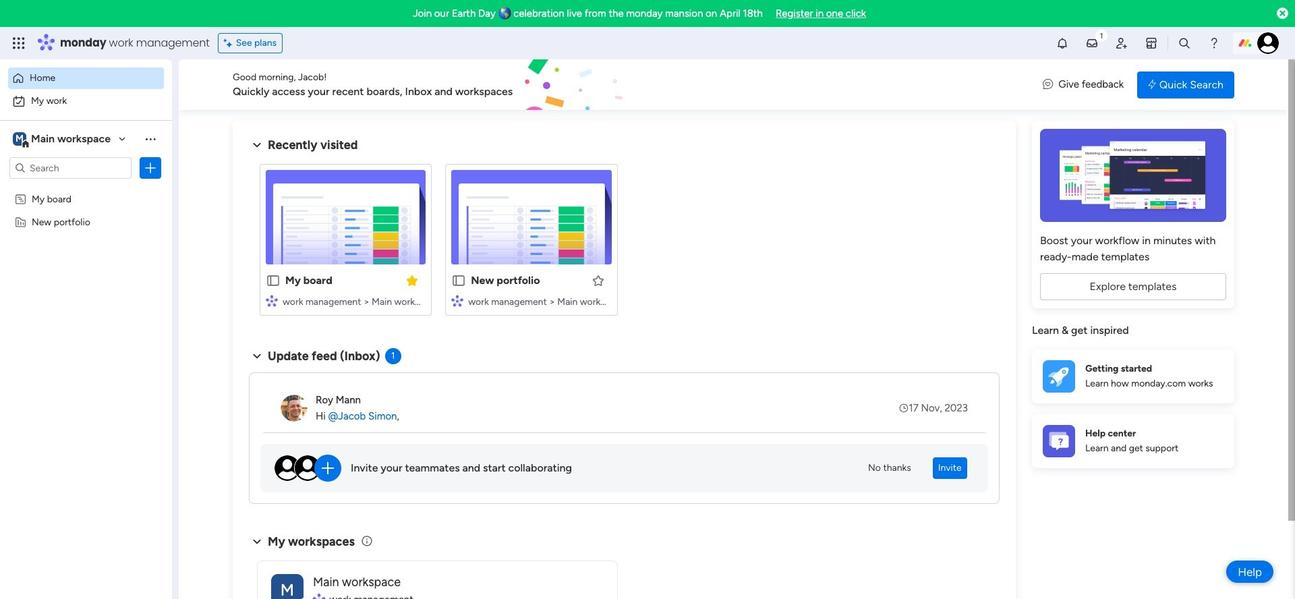 Task type: vqa. For each thing, say whether or not it's contained in the screenshot.
Add to favorites image
yes



Task type: describe. For each thing, give the bounding box(es) containing it.
close update feed (inbox) image
[[249, 348, 265, 364]]

1 image
[[1096, 28, 1108, 43]]

1 element
[[385, 348, 401, 364]]

help image
[[1208, 36, 1221, 50]]

jacob simon image
[[1258, 32, 1279, 54]]

help center element
[[1032, 414, 1235, 468]]

close my workspaces image
[[249, 534, 265, 550]]

v2 user feedback image
[[1043, 77, 1053, 92]]

public board image
[[266, 273, 281, 288]]

workspace selection element
[[13, 131, 113, 148]]

add to favorites image
[[591, 274, 605, 287]]

quick search results list box
[[249, 153, 1000, 332]]

2 vertical spatial option
[[0, 187, 172, 189]]

see plans image
[[224, 36, 236, 51]]

invite members image
[[1115, 36, 1129, 50]]

workspace options image
[[144, 132, 157, 146]]

0 vertical spatial option
[[8, 67, 164, 89]]

monday marketplace image
[[1145, 36, 1159, 50]]

workspace image
[[271, 574, 304, 599]]



Task type: locate. For each thing, give the bounding box(es) containing it.
notifications image
[[1056, 36, 1069, 50]]

Search in workspace field
[[28, 160, 113, 176]]

public board image
[[452, 273, 466, 288]]

option
[[8, 67, 164, 89], [8, 90, 164, 112], [0, 187, 172, 189]]

templates image image
[[1044, 129, 1223, 222]]

select product image
[[12, 36, 26, 50]]

v2 bolt switch image
[[1148, 77, 1156, 92]]

remove from favorites image
[[406, 274, 419, 287]]

close recently visited image
[[249, 137, 265, 153]]

workspace image
[[13, 132, 26, 146]]

options image
[[144, 161, 157, 175]]

1 vertical spatial option
[[8, 90, 164, 112]]

list box
[[0, 185, 172, 415]]

update feed image
[[1086, 36, 1099, 50]]

search everything image
[[1178, 36, 1192, 50]]

getting started element
[[1032, 349, 1235, 403]]

roy mann image
[[281, 395, 308, 422]]



